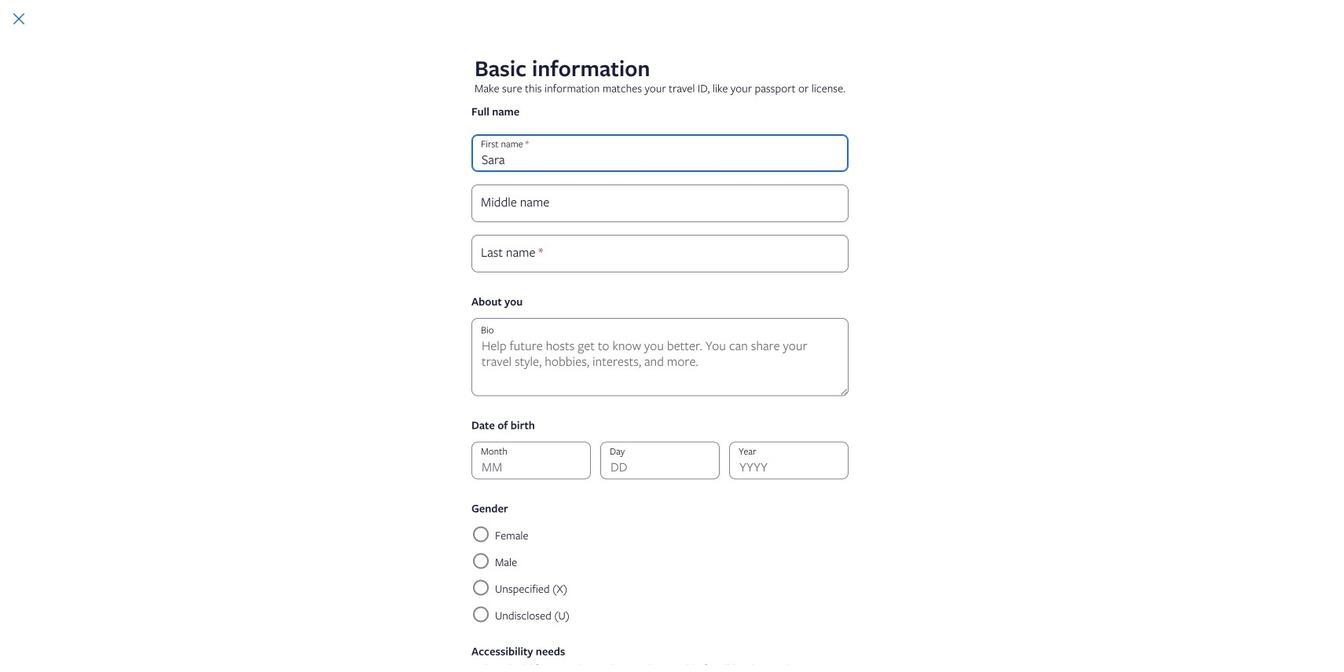 Task type: locate. For each thing, give the bounding box(es) containing it.
Help future hosts get to know you better. You can share your travel style, hobbies, interests, and more. text field
[[471, 318, 849, 396]]

main content
[[465, 75, 1132, 641]]

dialog
[[0, 0, 1320, 666]]

YYYY telephone field
[[729, 442, 849, 480]]

None text field
[[471, 235, 849, 273]]

None text field
[[471, 134, 849, 172], [471, 185, 849, 222], [471, 134, 849, 172], [471, 185, 849, 222]]



Task type: describe. For each thing, give the bounding box(es) containing it.
MM telephone field
[[471, 442, 591, 480]]

close image
[[9, 9, 28, 28]]

DD telephone field
[[600, 442, 720, 480]]



Task type: vqa. For each thing, say whether or not it's contained in the screenshot.
Georgetown - Foggy Bottom showing a house, a city and street scenes image
no



